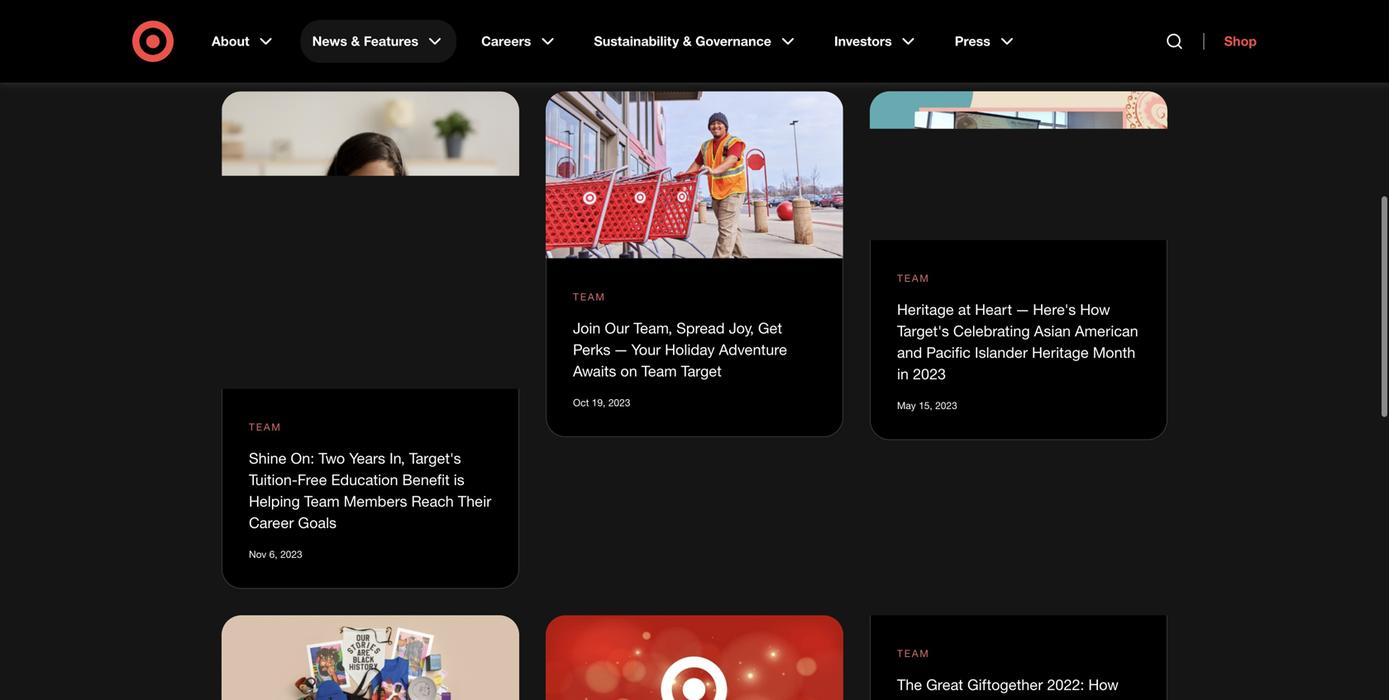 Task type: describe. For each thing, give the bounding box(es) containing it.
pacific
[[926, 343, 971, 361]]

features
[[364, 33, 418, 49]]

holiday inside the great giftogether 2022: how team target's delivering holiday jo
[[1062, 697, 1112, 700]]

dec 8, 2023
[[573, 24, 627, 36]]

great
[[926, 676, 963, 694]]

2023 for heritage at heart — here's how target's celebrating asian american and pacific islander heritage month in 2023
[[935, 399, 957, 412]]

celebrating
[[953, 322, 1030, 340]]

years
[[349, 449, 385, 467]]

may 15, 2023
[[897, 399, 957, 412]]

& for features
[[351, 33, 360, 49]]

tuition-
[[249, 471, 298, 489]]

investors link
[[823, 20, 930, 63]]

1 horizontal spatial heritage
[[1032, 343, 1089, 361]]

holiday inside join our team, spread joy, get perks — your holiday adventure awaits on team target
[[665, 341, 715, 358]]

on:
[[291, 449, 314, 467]]

month
[[1093, 343, 1135, 361]]

nov
[[249, 548, 266, 560]]

a target team member in an orange and yellow safety vest smiles while pushing red target carts into a store. image
[[546, 91, 843, 259]]

& for governance
[[683, 33, 692, 49]]

about
[[212, 33, 249, 49]]

0 horizontal spatial heritage
[[897, 300, 954, 318]]

news & features link
[[301, 20, 456, 63]]

free
[[298, 471, 327, 489]]

15,
[[919, 399, 932, 412]]

team up join
[[573, 291, 606, 303]]

team inside shine on: two years in, target's tuition-free education benefit is helping team members reach their career goals
[[304, 492, 340, 510]]

education
[[331, 471, 398, 489]]

shop link
[[1204, 33, 1257, 50]]

the great giftogether 2022: how team target's delivering holiday jo link
[[897, 676, 1139, 700]]

team up 'and'
[[897, 272, 930, 284]]

team up shine
[[249, 421, 282, 433]]

target
[[681, 362, 722, 380]]

heritage at heart — here's how target's celebrating asian american and pacific islander heritage month in 2023 link
[[897, 300, 1138, 383]]

press link
[[943, 20, 1028, 63]]

2023 for shine on: two years in, target's tuition-free education benefit is helping team members reach their career goals
[[280, 548, 302, 560]]

shine
[[249, 449, 287, 467]]

members
[[344, 492, 407, 510]]

benefit
[[402, 471, 450, 489]]

in,
[[389, 449, 405, 467]]

islander
[[975, 343, 1028, 361]]

sustainability & governance link
[[582, 20, 809, 63]]

— inside heritage at heart — here's how target's celebrating asian american and pacific islander heritage month in 2023
[[1016, 300, 1029, 318]]

helping
[[249, 492, 300, 510]]

target's
[[937, 697, 987, 700]]

asian
[[1034, 322, 1071, 340]]

team inside the great giftogether 2022: how team target's delivering holiday jo
[[897, 697, 933, 700]]

reach
[[411, 492, 454, 510]]

dec
[[573, 24, 591, 36]]

in
[[897, 365, 909, 383]]

8,
[[594, 24, 602, 36]]

team,
[[633, 319, 672, 337]]

2023 inside heritage at heart — here's how target's celebrating asian american and pacific islander heritage month in 2023
[[913, 365, 946, 383]]

two
[[319, 449, 345, 467]]

governance
[[695, 33, 771, 49]]

the
[[897, 676, 922, 694]]

target's inside heritage at heart — here's how target's celebrating asian american and pacific islander heritage month in 2023
[[897, 322, 949, 340]]

their
[[458, 492, 491, 510]]

oct
[[573, 396, 589, 409]]

the great giftogether 2022: how team target's delivering holiday jo
[[897, 676, 1139, 700]]

shop
[[1224, 33, 1257, 49]]

how inside the great giftogether 2022: how team target's delivering holiday jo
[[1088, 676, 1119, 694]]

american
[[1075, 322, 1138, 340]]



Task type: vqa. For each thing, say whether or not it's contained in the screenshot.
right LOG
no



Task type: locate. For each thing, give the bounding box(es) containing it.
1 horizontal spatial target's
[[897, 322, 949, 340]]

& left governance
[[683, 33, 692, 49]]

0 vertical spatial how
[[1080, 300, 1110, 318]]

team up the the
[[897, 647, 930, 660]]

— inside join our team, spread joy, get perks — your holiday adventure awaits on team target
[[615, 341, 627, 358]]

1 horizontal spatial &
[[683, 33, 692, 49]]

news & features
[[312, 33, 418, 49]]

1 & from the left
[[351, 33, 360, 49]]

heart
[[975, 300, 1012, 318]]

0 vertical spatial target's
[[897, 322, 949, 340]]

investors
[[834, 33, 892, 49]]

&
[[351, 33, 360, 49], [683, 33, 692, 49]]

shine on: two years in, target's tuition-free education benefit is helping team members reach their career goals link
[[249, 449, 491, 532]]

join our team, spread joy, get perks — your holiday adventure awaits on team target link
[[573, 319, 787, 380]]

our
[[605, 319, 629, 337]]

may
[[897, 399, 916, 412]]

giftogether
[[967, 676, 1043, 694]]

& inside sustainability & governance link
[[683, 33, 692, 49]]

news
[[312, 33, 347, 49]]

holiday
[[665, 341, 715, 358], [1062, 697, 1112, 700]]

— down our
[[615, 341, 627, 358]]

— right heart
[[1016, 300, 1029, 318]]

0 vertical spatial —
[[1016, 300, 1029, 318]]

a group of red lights image
[[546, 615, 843, 700]]

heritage down asian
[[1032, 343, 1089, 361]]

2023
[[605, 24, 627, 36], [913, 365, 946, 383], [608, 396, 630, 409], [935, 399, 957, 412], [280, 548, 302, 560]]

nov 6, 2023
[[249, 548, 302, 560]]

team down your
[[641, 362, 677, 380]]

2023 right in
[[913, 365, 946, 383]]

team link up 'and'
[[897, 271, 930, 286]]

1 vertical spatial —
[[615, 341, 627, 358]]

at
[[958, 300, 971, 318]]

2023 right "8,"
[[605, 24, 627, 36]]

team
[[897, 272, 930, 284], [573, 291, 606, 303], [641, 362, 677, 380], [249, 421, 282, 433], [304, 492, 340, 510], [897, 647, 930, 660], [897, 697, 933, 700]]

0 horizontal spatial &
[[351, 33, 360, 49]]

delivering
[[992, 697, 1058, 700]]

goals
[[298, 514, 337, 532]]

target's up benefit
[[409, 449, 461, 467]]

team link up shine
[[249, 420, 282, 434]]

2022:
[[1047, 676, 1084, 694]]

team link
[[897, 271, 930, 286], [573, 289, 606, 304], [249, 420, 282, 434], [897, 646, 930, 661]]

team down the the
[[897, 697, 933, 700]]

holiday down the spread at the top
[[665, 341, 715, 358]]

join our team, spread joy, get perks — your holiday adventure awaits on team target
[[573, 319, 787, 380]]

0 vertical spatial heritage
[[897, 300, 954, 318]]

adventure
[[719, 341, 787, 358]]

& inside news & features link
[[351, 33, 360, 49]]

about link
[[200, 20, 287, 63]]

1 horizontal spatial —
[[1016, 300, 1029, 318]]

1 horizontal spatial holiday
[[1062, 697, 1112, 700]]

team link for join
[[573, 289, 606, 304]]

2023 right 6,
[[280, 548, 302, 560]]

here's
[[1033, 300, 1076, 318]]

6,
[[269, 548, 278, 560]]

get
[[758, 319, 782, 337]]

heritage at heart — here's how target's celebrating asian american and pacific islander heritage month in 2023
[[897, 300, 1138, 383]]

team inside join our team, spread joy, get perks — your holiday adventure awaits on team target
[[641, 362, 677, 380]]

& right news
[[351, 33, 360, 49]]

team link for shine
[[249, 420, 282, 434]]

career
[[249, 514, 294, 532]]

heritage
[[897, 300, 954, 318], [1032, 343, 1089, 361]]

how up the american
[[1080, 300, 1110, 318]]

team link for the
[[897, 646, 930, 661]]

target's inside shine on: two years in, target's tuition-free education benefit is helping team members reach their career goals
[[409, 449, 461, 467]]

and
[[897, 343, 922, 361]]

—
[[1016, 300, 1029, 318], [615, 341, 627, 358]]

team up "goals"
[[304, 492, 340, 510]]

2023 right 15,
[[935, 399, 957, 412]]

how right 2022: in the right of the page
[[1088, 676, 1119, 694]]

1 vertical spatial heritage
[[1032, 343, 1089, 361]]

1 vertical spatial how
[[1088, 676, 1119, 694]]

1 vertical spatial holiday
[[1062, 697, 1112, 700]]

target's
[[897, 322, 949, 340], [409, 449, 461, 467]]

2023 right 19,
[[608, 396, 630, 409]]

awaits
[[573, 362, 616, 380]]

0 vertical spatial holiday
[[665, 341, 715, 358]]

team link for heritage
[[897, 271, 930, 286]]

heritage left at
[[897, 300, 954, 318]]

join
[[573, 319, 601, 337]]

joy,
[[729, 319, 754, 337]]

2 & from the left
[[683, 33, 692, 49]]

shine on: two years in, target's tuition-free education benefit is helping team members reach their career goals
[[249, 449, 491, 532]]

target's up 'and'
[[897, 322, 949, 340]]

sustainability & governance
[[594, 33, 771, 49]]

a group of people standing in front of a large screen image
[[870, 91, 1167, 240]]

oct 19, 2023
[[573, 396, 630, 409]]

your
[[631, 341, 661, 358]]

careers
[[481, 33, 531, 49]]

2023 for join our team, spread joy, get perks — your holiday adventure awaits on team target
[[608, 396, 630, 409]]

text image
[[222, 615, 519, 700]]

0 horizontal spatial holiday
[[665, 341, 715, 358]]

0 horizontal spatial —
[[615, 341, 627, 358]]

is
[[454, 471, 465, 489]]

team link up join
[[573, 289, 606, 304]]

1 vertical spatial target's
[[409, 449, 461, 467]]

how inside heritage at heart — here's how target's celebrating asian american and pacific islander heritage month in 2023
[[1080, 300, 1110, 318]]

press
[[955, 33, 990, 49]]

perks
[[573, 341, 611, 358]]

team link up the the
[[897, 646, 930, 661]]

19,
[[592, 396, 606, 409]]

spread
[[676, 319, 725, 337]]

a person in a yellow sweater sits while working at a laptop. image
[[222, 91, 519, 389]]

careers link
[[470, 20, 569, 63]]

holiday down 2022: in the right of the page
[[1062, 697, 1112, 700]]

how
[[1080, 300, 1110, 318], [1088, 676, 1119, 694]]

sustainability
[[594, 33, 679, 49]]

0 horizontal spatial target's
[[409, 449, 461, 467]]

on
[[620, 362, 637, 380]]



